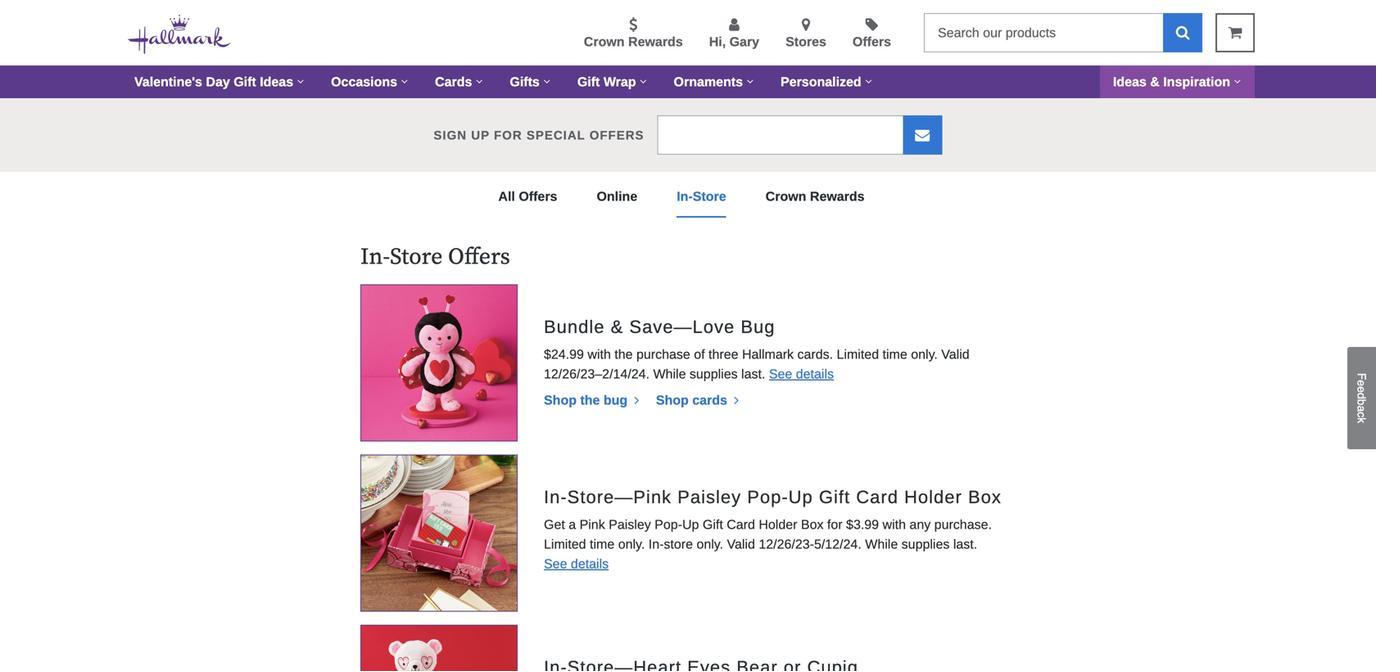 Task type: describe. For each thing, give the bounding box(es) containing it.
search image
[[1176, 25, 1190, 40]]

save—love
[[630, 317, 735, 337]]

1 e from the top
[[1356, 380, 1369, 387]]

time inside $24.99 with the purchase of three hallmark cards. limited time only. valid 12/26/23–2/14/24. while supplies last.
[[883, 347, 908, 362]]

$24.99 with the purchase of three hallmark cards. limited time only. valid 12/26/23–2/14/24. while supplies last.
[[544, 347, 970, 382]]

crown rewards inside banner
[[584, 34, 683, 49]]

all offers link
[[498, 172, 557, 218]]

shop for shop cards
[[656, 393, 689, 408]]

shop cards
[[656, 393, 731, 408]]

shop the bug link
[[544, 393, 656, 408]]

paisley inside get a pink paisley pop-up gift card holder box for $3.99 with any purchase. limited time only. in-store only. valid 12/26/23-5/12/24. while supplies last. see details
[[609, 518, 651, 532]]

pop- inside get a pink paisley pop-up gift card holder box for $3.99 with any purchase. limited time only. in-store only. valid 12/26/23-5/12/24. while supplies last. see details
[[655, 518, 682, 532]]

gary
[[730, 34, 760, 49]]

love bug image
[[361, 286, 517, 441]]

valid inside $24.99 with the purchase of three hallmark cards. limited time only. valid 12/26/23–2/14/24. while supplies last.
[[942, 347, 970, 362]]

of
[[694, 347, 705, 362]]

store for in-store
[[693, 189, 726, 204]]

gift wrap
[[577, 75, 636, 89]]

supplies inside $24.99 with the purchase of three hallmark cards. limited time only. valid 12/26/23–2/14/24. while supplies last.
[[690, 367, 738, 382]]

valentine's
[[134, 75, 202, 89]]

icon image for shop cards
[[731, 394, 739, 407]]

valid inside get a pink paisley pop-up gift card holder box for $3.99 with any purchase. limited time only. in-store only. valid 12/26/23-5/12/24. while supplies last. see details
[[727, 537, 755, 552]]

0 horizontal spatial the
[[580, 393, 600, 408]]

ideas inside valentine's day gift ideas link
[[260, 75, 293, 89]]

purchase
[[637, 347, 691, 362]]

in-store link
[[677, 172, 726, 218]]

wrap
[[604, 75, 636, 89]]

supplies inside get a pink paisley pop-up gift card holder box for $3.99 with any purchase. limited time only. in-store only. valid 12/26/23-5/12/24. while supplies last. see details
[[902, 537, 950, 552]]

get a pink paisley pop-up gift card holder box for $3.99 with any purchase. limited time only. in-store only. valid 12/26/23-5/12/24. while supplies last. see details
[[544, 518, 992, 572]]

ideas inside ideas & inspiration link
[[1113, 75, 1147, 89]]

Search our products search field
[[924, 13, 1163, 52]]

hi, gary
[[709, 34, 760, 49]]

while inside $24.99 with the purchase of three hallmark cards. limited time only. valid 12/26/23–2/14/24. while supplies last.
[[653, 367, 686, 382]]

limited inside get a pink paisley pop-up gift card holder box for $3.99 with any purchase. limited time only. in-store only. valid 12/26/23-5/12/24. while supplies last. see details
[[544, 537, 586, 552]]

special
[[527, 128, 585, 142]]

gifts link
[[497, 66, 564, 98]]

ornaments
[[674, 75, 743, 89]]

12/26/23-
[[759, 537, 814, 552]]

occasions
[[331, 75, 397, 89]]

in-store offers region
[[0, 218, 1376, 672]]

banner containing crown rewards
[[0, 0, 1376, 98]]

purchase.
[[935, 518, 992, 532]]

1 horizontal spatial pop-
[[747, 487, 789, 507]]

bundle & save—love bug
[[544, 317, 775, 337]]

in- inside get a pink paisley pop-up gift card holder box for $3.99 with any purchase. limited time only. in-store only. valid 12/26/23-5/12/24. while supplies last. see details
[[649, 537, 664, 552]]

stores
[[786, 34, 827, 49]]

see details link for get a pink paisley pop-up gift card holder box for $3.99 with any purchase. limited time only. in-store only. valid 12/26/23-5/12/24. while supplies last.
[[544, 557, 609, 572]]

0 horizontal spatial only.
[[618, 537, 645, 552]]

up
[[471, 128, 490, 142]]

0 vertical spatial offers
[[853, 34, 891, 49]]

inspiration
[[1164, 75, 1231, 89]]

1 horizontal spatial card
[[856, 487, 899, 507]]

personalized link
[[768, 66, 886, 98]]

last. inside $24.99 with the purchase of three hallmark cards. limited time only. valid 12/26/23–2/14/24. while supplies last.
[[742, 367, 766, 382]]

a inside button
[[1356, 406, 1369, 412]]

up inside get a pink paisley pop-up gift card holder box for $3.99 with any purchase. limited time only. in-store only. valid 12/26/23-5/12/24. while supplies last. see details
[[682, 518, 699, 532]]

in-store
[[677, 189, 726, 204]]

in-store—pink paisley pop-up gift card holder box
[[544, 487, 1002, 507]]

0 vertical spatial for
[[494, 128, 522, 142]]

k
[[1356, 418, 1369, 424]]

0 vertical spatial box
[[968, 487, 1002, 507]]

with inside $24.99 with the purchase of three hallmark cards. limited time only. valid 12/26/23–2/14/24. while supplies last.
[[588, 347, 611, 362]]

rewards inside navigation
[[810, 189, 865, 204]]

online
[[597, 189, 638, 204]]

shop for shop the bug
[[544, 393, 577, 408]]

shop cards link
[[656, 393, 752, 408]]

offers
[[590, 128, 644, 142]]

card inside get a pink paisley pop-up gift card holder box for $3.99 with any purchase. limited time only. in-store only. valid 12/26/23-5/12/24. while supplies last. see details
[[727, 518, 755, 532]]

while inside get a pink paisley pop-up gift card holder box for $3.99 with any purchase. limited time only. in-store only. valid 12/26/23-5/12/24. while supplies last. see details
[[865, 537, 898, 552]]

personalized
[[781, 75, 862, 89]]

$24.99
[[544, 347, 584, 362]]

icon image for shop the bug
[[631, 394, 639, 407]]

gift up $3.99
[[819, 487, 851, 507]]

f e e d b a c k
[[1356, 373, 1369, 424]]

sign
[[434, 128, 467, 142]]

d
[[1356, 393, 1369, 400]]

see details link for $24.99 with the purchase of three hallmark cards. limited time only. valid 12/26/23–2/14/24. while supplies last.
[[769, 367, 834, 382]]

gift inside gift wrap link
[[577, 75, 600, 89]]

limited inside $24.99 with the purchase of three hallmark cards. limited time only. valid 12/26/23–2/14/24. while supplies last.
[[837, 347, 879, 362]]

store
[[664, 537, 693, 552]]

f
[[1356, 373, 1369, 380]]

shop the bug
[[544, 393, 631, 408]]

sign up for special offers
[[434, 128, 644, 142]]

gifts
[[510, 75, 540, 89]]

see details
[[769, 367, 834, 382]]

offers link
[[853, 17, 891, 52]]

0 horizontal spatial crown rewards link
[[584, 17, 683, 52]]

navigation containing all offers
[[115, 172, 1262, 218]]

crown rewards inside navigation
[[766, 189, 865, 204]]

bundle
[[544, 317, 605, 337]]



Task type: vqa. For each thing, say whether or not it's contained in the screenshot.
Cart for $2.99
no



Task type: locate. For each thing, give the bounding box(es) containing it.
box up purchase.
[[968, 487, 1002, 507]]

&
[[1151, 75, 1160, 89], [611, 317, 624, 337]]

valentine's day gift ideas link
[[121, 66, 318, 98]]

time
[[883, 347, 908, 362], [590, 537, 615, 552]]

1 vertical spatial see
[[544, 557, 567, 572]]

last. down hallmark
[[742, 367, 766, 382]]

holder inside get a pink paisley pop-up gift card holder box for $3.99 with any purchase. limited time only. in-store only. valid 12/26/23-5/12/24. while supplies last. see details
[[759, 518, 798, 532]]

limited
[[837, 347, 879, 362], [544, 537, 586, 552]]

occasions link
[[318, 66, 422, 98]]

valentine's day gift ideas
[[134, 75, 293, 89]]

box
[[968, 487, 1002, 507], [801, 518, 824, 532]]

heart eyes bear or cupig image
[[361, 626, 517, 672]]

box inside get a pink paisley pop-up gift card holder box for $3.99 with any purchase. limited time only. in-store only. valid 12/26/23-5/12/24. while supplies last. see details
[[801, 518, 824, 532]]

ideas & inspiration link
[[1100, 66, 1255, 98]]

supplies
[[690, 367, 738, 382], [902, 537, 950, 552]]

1 vertical spatial paisley
[[609, 518, 651, 532]]

crown rewards down sign up for special offers email field
[[766, 189, 865, 204]]

rewards inside banner
[[628, 34, 683, 49]]

1 shop from the left
[[544, 393, 577, 408]]

shop left cards
[[656, 393, 689, 408]]

see
[[769, 367, 793, 382], [544, 557, 567, 572]]

0 horizontal spatial details
[[571, 557, 609, 572]]

last. down purchase.
[[954, 537, 978, 552]]

0 vertical spatial the
[[615, 347, 633, 362]]

0 vertical spatial rewards
[[628, 34, 683, 49]]

holder up any
[[905, 487, 963, 507]]

1 ideas from the left
[[260, 75, 293, 89]]

0 vertical spatial pop-
[[747, 487, 789, 507]]

gift down 'in-store—pink paisley pop-up gift card holder box'
[[703, 518, 723, 532]]

in- for in-store
[[677, 189, 693, 204]]

1 horizontal spatial details
[[796, 367, 834, 382]]

the left bug
[[580, 393, 600, 408]]

0 vertical spatial holder
[[905, 487, 963, 507]]

gift left the wrap
[[577, 75, 600, 89]]

1 horizontal spatial see
[[769, 367, 793, 382]]

up up store
[[682, 518, 699, 532]]

0 horizontal spatial card
[[727, 518, 755, 532]]

details down pink at bottom left
[[571, 557, 609, 572]]

paisley down store—pink
[[609, 518, 651, 532]]

in- for in-store—pink paisley pop-up gift card holder box
[[544, 487, 568, 507]]

gift wrap link
[[564, 66, 661, 98]]

offers right all
[[519, 189, 557, 204]]

e up d
[[1356, 380, 1369, 387]]

1 horizontal spatial only.
[[697, 537, 723, 552]]

0 horizontal spatial valid
[[727, 537, 755, 552]]

offers
[[853, 34, 891, 49], [519, 189, 557, 204], [448, 243, 510, 272]]

valid
[[942, 347, 970, 362], [727, 537, 755, 552]]

ideas & inspiration
[[1113, 75, 1231, 89]]

1 horizontal spatial time
[[883, 347, 908, 362]]

0 vertical spatial menu bar
[[121, 66, 1255, 98]]

2 menu bar from the top
[[121, 172, 1255, 218]]

last.
[[742, 367, 766, 382], [954, 537, 978, 552]]

1 vertical spatial rewards
[[810, 189, 865, 204]]

the up 12/26/23–2/14/24.
[[615, 347, 633, 362]]

0 horizontal spatial last.
[[742, 367, 766, 382]]

b
[[1356, 400, 1369, 406]]

0 horizontal spatial offers
[[448, 243, 510, 272]]

last. inside get a pink paisley pop-up gift card holder box for $3.99 with any purchase. limited time only. in-store only. valid 12/26/23-5/12/24. while supplies last. see details
[[954, 537, 978, 552]]

with up 12/26/23–2/14/24.
[[588, 347, 611, 362]]

shop
[[544, 393, 577, 408], [656, 393, 689, 408]]

0 horizontal spatial rewards
[[628, 34, 683, 49]]

paisley up store
[[678, 487, 742, 507]]

1 horizontal spatial with
[[883, 518, 906, 532]]

0 vertical spatial limited
[[837, 347, 879, 362]]

c
[[1356, 412, 1369, 418]]

with inside get a pink paisley pop-up gift card holder box for $3.99 with any purchase. limited time only. in-store only. valid 12/26/23-5/12/24. while supplies last. see details
[[883, 518, 906, 532]]

cards.
[[798, 347, 833, 362]]

0 horizontal spatial shop
[[544, 393, 577, 408]]

card up $3.99
[[856, 487, 899, 507]]

stores link
[[786, 17, 827, 52]]

& inside banner
[[1151, 75, 1160, 89]]

a up k
[[1356, 406, 1369, 412]]

details inside get a pink paisley pop-up gift card holder box for $3.99 with any purchase. limited time only. in-store only. valid 12/26/23-5/12/24. while supplies last. see details
[[571, 557, 609, 572]]

store
[[693, 189, 726, 204], [390, 243, 443, 272]]

see down get in the left bottom of the page
[[544, 557, 567, 572]]

& inside in-store offers region
[[611, 317, 624, 337]]

see details link down cards. at right bottom
[[769, 367, 834, 382]]

0 vertical spatial last.
[[742, 367, 766, 382]]

1 vertical spatial store
[[390, 243, 443, 272]]

crown rewards up the wrap
[[584, 34, 683, 49]]

see down hallmark
[[769, 367, 793, 382]]

hallmark image
[[128, 15, 231, 54]]

day
[[206, 75, 230, 89]]

1 menu bar from the top
[[121, 66, 1255, 98]]

0 horizontal spatial paisley
[[609, 518, 651, 532]]

1 horizontal spatial valid
[[942, 347, 970, 362]]

1 horizontal spatial last.
[[954, 537, 978, 552]]

icon image inside shop the bug link
[[631, 394, 639, 407]]

ideas
[[260, 75, 293, 89], [1113, 75, 1147, 89]]

hi,
[[709, 34, 726, 49]]

1 horizontal spatial ideas
[[1113, 75, 1147, 89]]

offers inside region
[[448, 243, 510, 272]]

up
[[789, 487, 813, 507], [682, 518, 699, 532]]

1 horizontal spatial paisley
[[678, 487, 742, 507]]

$3.99
[[846, 518, 879, 532]]

a
[[1356, 406, 1369, 412], [569, 518, 576, 532]]

gift right day
[[234, 75, 256, 89]]

0 horizontal spatial holder
[[759, 518, 798, 532]]

1 horizontal spatial box
[[968, 487, 1002, 507]]

gift inside get a pink paisley pop-up gift card holder box for $3.99 with any purchase. limited time only. in-store only. valid 12/26/23-5/12/24. while supplies last. see details
[[703, 518, 723, 532]]

for
[[494, 128, 522, 142], [827, 518, 843, 532]]

1 vertical spatial &
[[611, 317, 624, 337]]

pop-
[[747, 487, 789, 507], [655, 518, 682, 532]]

1 horizontal spatial crown rewards link
[[766, 172, 865, 218]]

0 horizontal spatial see details link
[[544, 557, 609, 572]]

1 horizontal spatial offers
[[519, 189, 557, 204]]

while down $3.99
[[865, 537, 898, 552]]

2 vertical spatial offers
[[448, 243, 510, 272]]

0 vertical spatial card
[[856, 487, 899, 507]]

only.
[[911, 347, 938, 362], [618, 537, 645, 552], [697, 537, 723, 552]]

0 vertical spatial up
[[789, 487, 813, 507]]

f e e d b a c k button
[[1348, 347, 1376, 450]]

crown rewards link up the wrap
[[584, 17, 683, 52]]

a right get in the left bottom of the page
[[569, 518, 576, 532]]

time down pink at bottom left
[[590, 537, 615, 552]]

1 horizontal spatial up
[[789, 487, 813, 507]]

2 ideas from the left
[[1113, 75, 1147, 89]]

card down 'in-store—pink paisley pop-up gift card holder box'
[[727, 518, 755, 532]]

1 vertical spatial for
[[827, 518, 843, 532]]

icon image
[[631, 394, 639, 407], [731, 394, 739, 407]]

5/12/24.
[[814, 537, 862, 552]]

store inside in-store link
[[693, 189, 726, 204]]

0 vertical spatial while
[[653, 367, 686, 382]]

offers up personalized link
[[853, 34, 891, 49]]

1 vertical spatial details
[[571, 557, 609, 572]]

1 horizontal spatial holder
[[905, 487, 963, 507]]

menu bar containing all offers
[[121, 172, 1255, 218]]

pop- up get a pink paisley pop-up gift card holder box for $3.99 with any purchase. limited time only. in-store only. valid 12/26/23-5/12/24. while supplies last. see details
[[747, 487, 789, 507]]

e
[[1356, 380, 1369, 387], [1356, 387, 1369, 393]]

2 shop from the left
[[656, 393, 689, 408]]

2 icon image from the left
[[731, 394, 739, 407]]

e up b
[[1356, 387, 1369, 393]]

holder
[[905, 487, 963, 507], [759, 518, 798, 532]]

hallmark
[[742, 347, 794, 362]]

0 horizontal spatial ideas
[[260, 75, 293, 89]]

cards link
[[422, 66, 497, 98]]

icon image right bug
[[631, 394, 639, 407]]

menu bar inside banner
[[121, 66, 1255, 98]]

crown down sign up for special offers email field
[[766, 189, 807, 204]]

2 e from the top
[[1356, 387, 1369, 393]]

for right up
[[494, 128, 522, 142]]

store for in-store offers
[[390, 243, 443, 272]]

1 vertical spatial pop-
[[655, 518, 682, 532]]

1 horizontal spatial a
[[1356, 406, 1369, 412]]

gift inside valentine's day gift ideas link
[[234, 75, 256, 89]]

1 icon image from the left
[[631, 394, 639, 407]]

in- for in-store offers
[[361, 243, 390, 272]]

only. inside $24.99 with the purchase of three hallmark cards. limited time only. valid 12/26/23–2/14/24. while supplies last.
[[911, 347, 938, 362]]

online link
[[597, 172, 638, 218]]

ornaments link
[[661, 66, 768, 98]]

crown rewards link down sign up for special offers email field
[[766, 172, 865, 218]]

time inside get a pink paisley pop-up gift card holder box for $3.99 with any purchase. limited time only. in-store only. valid 12/26/23-5/12/24. while supplies last. see details
[[590, 537, 615, 552]]

0 vertical spatial &
[[1151, 75, 1160, 89]]

& left 'inspiration'
[[1151, 75, 1160, 89]]

hallmark link
[[128, 13, 244, 58]]

while
[[653, 367, 686, 382], [865, 537, 898, 552]]

three
[[709, 347, 739, 362]]

holder up 12/26/23-
[[759, 518, 798, 532]]

& for ideas
[[1151, 75, 1160, 89]]

menu bar
[[121, 66, 1255, 98], [121, 172, 1255, 218]]

1 vertical spatial with
[[883, 518, 906, 532]]

for inside get a pink paisley pop-up gift card holder box for $3.99 with any purchase. limited time only. in-store only. valid 12/26/23-5/12/24. while supplies last. see details
[[827, 518, 843, 532]]

& right bundle
[[611, 317, 624, 337]]

while down purchase
[[653, 367, 686, 382]]

store—pink
[[568, 487, 672, 507]]

0 horizontal spatial while
[[653, 367, 686, 382]]

0 vertical spatial store
[[693, 189, 726, 204]]

1 vertical spatial supplies
[[902, 537, 950, 552]]

pink
[[580, 518, 605, 532]]

up up 12/26/23-
[[789, 487, 813, 507]]

shop down 12/26/23–2/14/24.
[[544, 393, 577, 408]]

1 horizontal spatial while
[[865, 537, 898, 552]]

0 vertical spatial with
[[588, 347, 611, 362]]

pop- up store
[[655, 518, 682, 532]]

get
[[544, 518, 565, 532]]

1 vertical spatial offers
[[519, 189, 557, 204]]

gift
[[234, 75, 256, 89], [577, 75, 600, 89], [819, 487, 851, 507], [703, 518, 723, 532]]

Sign up for special offers email field
[[658, 116, 903, 155]]

0 horizontal spatial time
[[590, 537, 615, 552]]

supplies down any
[[902, 537, 950, 552]]

rewards
[[628, 34, 683, 49], [810, 189, 865, 204]]

see inside get a pink paisley pop-up gift card holder box for $3.99 with any purchase. limited time only. in-store only. valid 12/26/23-5/12/24. while supplies last. see details
[[544, 557, 567, 572]]

pink paisley pop-up gift card holder box image
[[361, 456, 517, 612]]

0 horizontal spatial icon image
[[631, 394, 639, 407]]

in- inside in-store link
[[677, 189, 693, 204]]

a inside get a pink paisley pop-up gift card holder box for $3.99 with any purchase. limited time only. in-store only. valid 12/26/23-5/12/24. while supplies last. see details
[[569, 518, 576, 532]]

1 horizontal spatial icon image
[[731, 394, 739, 407]]

0 vertical spatial a
[[1356, 406, 1369, 412]]

1 horizontal spatial &
[[1151, 75, 1160, 89]]

& for bundle
[[611, 317, 624, 337]]

1 horizontal spatial crown
[[766, 189, 807, 204]]

banner
[[0, 0, 1376, 98]]

crown up gift wrap
[[584, 34, 625, 49]]

for up the 5/12/24.
[[827, 518, 843, 532]]

1 horizontal spatial limited
[[837, 347, 879, 362]]

None search field
[[924, 13, 1203, 52]]

0 vertical spatial time
[[883, 347, 908, 362]]

1 vertical spatial box
[[801, 518, 824, 532]]

navigation
[[115, 172, 1262, 218]]

1 vertical spatial see details link
[[544, 557, 609, 572]]

0 horizontal spatial box
[[801, 518, 824, 532]]

all offers
[[498, 189, 557, 204]]

1 horizontal spatial rewards
[[810, 189, 865, 204]]

1 vertical spatial card
[[727, 518, 755, 532]]

1 horizontal spatial shop
[[656, 393, 689, 408]]

0 horizontal spatial see
[[544, 557, 567, 572]]

paisley
[[678, 487, 742, 507], [609, 518, 651, 532]]

hi, gary link
[[709, 17, 760, 52]]

0 horizontal spatial supplies
[[690, 367, 738, 382]]

0 horizontal spatial crown rewards
[[584, 34, 683, 49]]

see details link
[[769, 367, 834, 382], [544, 557, 609, 572]]

1 vertical spatial crown rewards
[[766, 189, 865, 204]]

12/26/23–2/14/24.
[[544, 367, 650, 382]]

offers inside navigation
[[519, 189, 557, 204]]

1 horizontal spatial crown rewards
[[766, 189, 865, 204]]

0 vertical spatial paisley
[[678, 487, 742, 507]]

cards
[[435, 75, 472, 89]]

2 horizontal spatial only.
[[911, 347, 938, 362]]

limited right cards. at right bottom
[[837, 347, 879, 362]]

crown rewards link
[[584, 17, 683, 52], [766, 172, 865, 218]]

1 vertical spatial a
[[569, 518, 576, 532]]

0 vertical spatial crown rewards
[[584, 34, 683, 49]]

details
[[796, 367, 834, 382], [571, 557, 609, 572]]

1 vertical spatial crown rewards link
[[766, 172, 865, 218]]

details down cards. at right bottom
[[796, 367, 834, 382]]

cards
[[693, 393, 728, 408]]

ideas left 'inspiration'
[[1113, 75, 1147, 89]]

0 horizontal spatial for
[[494, 128, 522, 142]]

all
[[498, 189, 515, 204]]

crown
[[584, 34, 625, 49], [766, 189, 807, 204]]

1 horizontal spatial for
[[827, 518, 843, 532]]

0 horizontal spatial up
[[682, 518, 699, 532]]

menu bar containing valentine's day gift ideas
[[121, 66, 1255, 98]]

offers down all
[[448, 243, 510, 272]]

0 horizontal spatial with
[[588, 347, 611, 362]]

0 vertical spatial valid
[[942, 347, 970, 362]]

0 horizontal spatial pop-
[[655, 518, 682, 532]]

bug
[[604, 393, 628, 408]]

1 vertical spatial crown
[[766, 189, 807, 204]]

1 vertical spatial valid
[[727, 537, 755, 552]]

menu inside banner
[[257, 14, 911, 52]]

see details link down pink at bottom left
[[544, 557, 609, 572]]

1 vertical spatial while
[[865, 537, 898, 552]]

time right cards. at right bottom
[[883, 347, 908, 362]]

with left any
[[883, 518, 906, 532]]

the
[[615, 347, 633, 362], [580, 393, 600, 408]]

icon image inside "shop cards" link
[[731, 394, 739, 407]]

crown inside banner
[[584, 34, 625, 49]]

supplies down "three"
[[690, 367, 738, 382]]

1 horizontal spatial see details link
[[769, 367, 834, 382]]

1 horizontal spatial store
[[693, 189, 726, 204]]

0 horizontal spatial &
[[611, 317, 624, 337]]

box up the 5/12/24.
[[801, 518, 824, 532]]

limited down get in the left bottom of the page
[[544, 537, 586, 552]]

2 horizontal spatial offers
[[853, 34, 891, 49]]

store inside in-store offers region
[[390, 243, 443, 272]]

crown rewards
[[584, 34, 683, 49], [766, 189, 865, 204]]

0 horizontal spatial a
[[569, 518, 576, 532]]

shopping cart image
[[1229, 25, 1242, 40]]

0 vertical spatial crown rewards link
[[584, 17, 683, 52]]

card
[[856, 487, 899, 507], [727, 518, 755, 532]]

0 vertical spatial supplies
[[690, 367, 738, 382]]

in-store offers
[[361, 243, 510, 272]]

crown inside navigation
[[766, 189, 807, 204]]

icon image right cards
[[731, 394, 739, 407]]

1 vertical spatial time
[[590, 537, 615, 552]]

in-
[[677, 189, 693, 204], [361, 243, 390, 272], [544, 487, 568, 507], [649, 537, 664, 552]]

the inside $24.99 with the purchase of three hallmark cards. limited time only. valid 12/26/23–2/14/24. while supplies last.
[[615, 347, 633, 362]]

1 vertical spatial holder
[[759, 518, 798, 532]]

menu
[[257, 14, 911, 52]]

bug
[[741, 317, 775, 337]]

0 vertical spatial details
[[796, 367, 834, 382]]

any
[[910, 518, 931, 532]]

ideas right day
[[260, 75, 293, 89]]

0 vertical spatial crown
[[584, 34, 625, 49]]

menu containing crown rewards
[[257, 14, 911, 52]]



